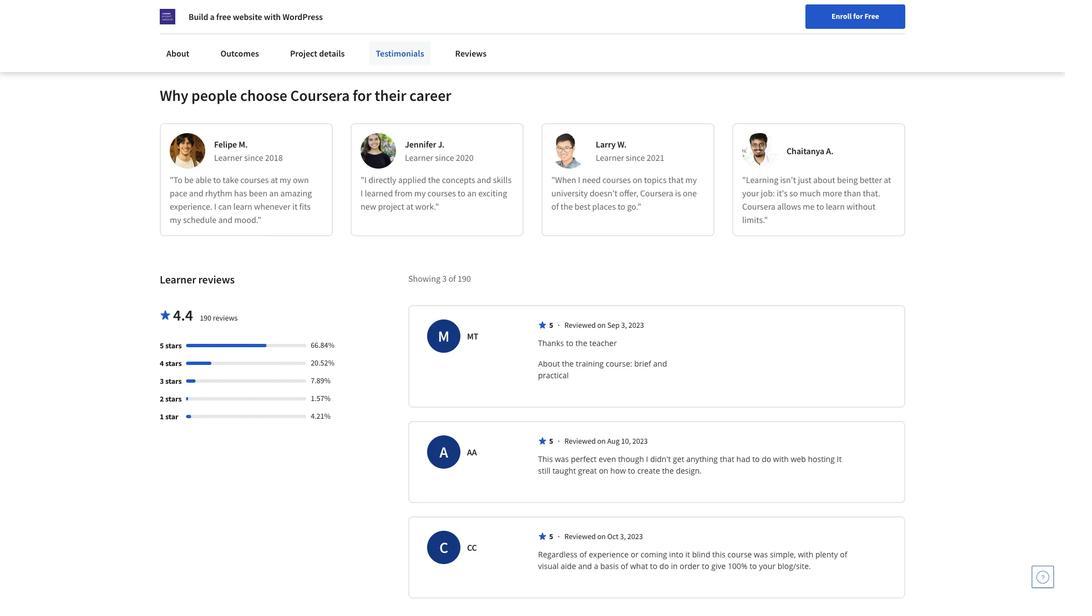 Task type: locate. For each thing, give the bounding box(es) containing it.
learn down more
[[826, 201, 845, 212]]

brief
[[635, 359, 651, 369]]

for
[[164, 6, 176, 17], [239, 6, 252, 17]]

a left basis
[[594, 561, 599, 572]]

with inside regardless of experience or coming into it blind this course was simple, with plenty of visual aide and a basis of what to do in order to give 100% to your blog/site.
[[798, 550, 814, 560]]

it inside regardless of experience or coming into it blind this course was simple, with plenty of visual aide and a basis of what to do in order to give 100% to your blog/site.
[[686, 550, 690, 560]]

1 horizontal spatial it
[[686, 550, 690, 560]]

5 for m
[[549, 320, 553, 330]]

coursera
[[290, 86, 350, 105], [640, 188, 674, 199], [743, 201, 776, 212]]

about
[[166, 48, 189, 59], [538, 359, 560, 369]]

on down even
[[599, 466, 609, 476]]

the up the practical
[[562, 359, 574, 369]]

2 an from the left
[[467, 188, 477, 199]]

is left the one
[[675, 188, 681, 199]]

2 for from the left
[[239, 6, 252, 17]]

reviews
[[455, 48, 487, 59]]

5 up thanks at bottom right
[[549, 320, 553, 330]]

reviews right "4.4" at the bottom of the page
[[213, 313, 238, 323]]

more
[[823, 188, 842, 199]]

it left fits
[[292, 201, 298, 212]]

an up whenever
[[269, 188, 279, 199]]

5
[[549, 320, 553, 330], [160, 341, 164, 351], [549, 436, 553, 446], [549, 532, 553, 542]]

190 right showing
[[458, 273, 471, 284]]

"learning
[[743, 174, 779, 186]]

visual
[[538, 561, 559, 572]]

for left their
[[353, 86, 372, 105]]

that left had
[[720, 454, 735, 465]]

0 vertical spatial reviews
[[198, 273, 235, 287]]

1 horizontal spatial 3
[[442, 273, 447, 284]]

for inside the this guided project is designed for laptops or desktop computers with a reliable internet connection, not mobile devices.
[[318, 6, 329, 17]]

1 vertical spatial 3
[[160, 376, 164, 386]]

since down "w."
[[626, 152, 645, 163]]

190 right "4.4" at the bottom of the page
[[200, 313, 211, 323]]

new
[[361, 201, 376, 212]]

learner inside "felipe m. learner since 2018"
[[214, 152, 243, 163]]

0 horizontal spatial courses
[[240, 174, 269, 186]]

was right course
[[754, 550, 768, 560]]

that up the one
[[669, 174, 684, 186]]

it's
[[777, 188, 788, 199]]

the right applied
[[428, 174, 440, 186]]

1 reviewed from the top
[[565, 320, 596, 330]]

2 horizontal spatial a
[[594, 561, 599, 572]]

courses up the been in the top left of the page
[[240, 174, 269, 186]]

1 learn from the left
[[233, 201, 252, 212]]

of right the plenty
[[840, 550, 848, 560]]

1 horizontal spatial since
[[435, 152, 454, 163]]

"i
[[361, 174, 367, 186]]

1 vertical spatial 3,
[[620, 532, 626, 542]]

0 vertical spatial was
[[555, 454, 569, 465]]

i inside the "when i need courses on topics that my university doesn't offer, coursera is one of the best places to go."
[[578, 174, 581, 186]]

learner down felipe
[[214, 152, 243, 163]]

do left in
[[660, 561, 669, 572]]

to up rhythm
[[213, 174, 221, 186]]

that inside this was perfect even though i didn't get anything that had to do with web hosting it still taught great on how to create the design.
[[720, 454, 735, 465]]

coursera up limits."
[[743, 201, 776, 212]]

0 vertical spatial about
[[166, 48, 189, 59]]

learn for more
[[826, 201, 845, 212]]

since inside "felipe m. learner since 2018"
[[244, 152, 263, 163]]

2021
[[647, 152, 665, 163]]

2 horizontal spatial at
[[884, 174, 892, 186]]

reviews up 190 reviews
[[198, 273, 235, 287]]

the
[[428, 174, 440, 186], [561, 201, 573, 212], [576, 338, 588, 349], [562, 359, 574, 369], [662, 466, 674, 476]]

1 horizontal spatial a
[[461, 6, 466, 17]]

0 vertical spatial reviewed
[[565, 320, 596, 330]]

learner for larry
[[596, 152, 624, 163]]

stars for 5 stars
[[165, 341, 182, 351]]

was up taught
[[555, 454, 569, 465]]

this inside the this guided project is designed for laptops or desktop computers with a reliable internet connection, not mobile devices.
[[201, 6, 216, 17]]

with right 'computers'
[[443, 6, 459, 17]]

stars right 2
[[165, 394, 182, 404]]

stars for 4 stars
[[165, 359, 182, 369]]

your down the "learning
[[743, 188, 759, 199]]

1 vertical spatial or
[[631, 550, 639, 560]]

since inside jennifer j. learner since 2020
[[435, 152, 454, 163]]

"learning isn't just about being better at your job: it's so much more than that. coursera allows me to learn without limits."
[[743, 174, 892, 226]]

0 vertical spatial is
[[275, 6, 281, 17]]

2 horizontal spatial since
[[626, 152, 645, 163]]

my left own
[[280, 174, 291, 186]]

1 vertical spatial reviewed
[[565, 436, 596, 446]]

project
[[247, 6, 273, 17], [290, 48, 317, 59]]

create
[[638, 466, 660, 476]]

at down from
[[406, 201, 414, 212]]

0 horizontal spatial learn
[[233, 201, 252, 212]]

0 vertical spatial or
[[360, 6, 368, 17]]

for left build
[[164, 6, 176, 17]]

1 vertical spatial was
[[754, 550, 768, 560]]

0 horizontal spatial is
[[275, 6, 281, 17]]

4 stars from the top
[[165, 394, 182, 404]]

0 vertical spatial that
[[669, 174, 684, 186]]

get
[[673, 454, 685, 465]]

1 vertical spatial your
[[759, 561, 776, 572]]

3, right oct
[[620, 532, 626, 542]]

teacher
[[590, 338, 617, 349]]

that inside the "when i need courses on topics that my university doesn't offer, coursera is one of the best places to go."
[[669, 174, 684, 186]]

2 vertical spatial coursera
[[743, 201, 776, 212]]

1 vertical spatial this
[[538, 454, 553, 465]]

reviews link
[[449, 41, 493, 65]]

w.
[[618, 139, 627, 150]]

wordpress
[[283, 11, 323, 22]]

with
[[443, 6, 459, 17], [264, 11, 281, 22], [773, 454, 789, 465], [798, 550, 814, 560]]

what
[[630, 561, 648, 572]]

0 horizontal spatial an
[[269, 188, 279, 199]]

a inside regardless of experience or coming into it blind this course was simple, with plenty of visual aide and a basis of what to do in order to give 100% to your blog/site.
[[594, 561, 599, 572]]

2 reviewed from the top
[[565, 436, 596, 446]]

1 horizontal spatial is
[[675, 188, 681, 199]]

people
[[191, 86, 237, 105]]

learn
[[233, 201, 252, 212], [826, 201, 845, 212]]

learn inside "to be able to take courses at my own pace and rhythm has been an amazing experience. i can learn whenever it fits my schedule and mood."
[[233, 201, 252, 212]]

to left go."
[[618, 201, 626, 212]]

for up not
[[239, 6, 252, 17]]

i left can
[[214, 201, 217, 212]]

1 vertical spatial coursera
[[640, 188, 674, 199]]

0 vertical spatial do
[[762, 454, 771, 465]]

1 vertical spatial project
[[290, 48, 317, 59]]

with left web
[[773, 454, 789, 465]]

basis
[[601, 561, 619, 572]]

project up not
[[247, 6, 273, 17]]

the inside "i directly applied the concepts and skills i learned from my courses to an exciting new project at work."
[[428, 174, 440, 186]]

5 for c
[[549, 532, 553, 542]]

1 horizontal spatial 190
[[458, 273, 471, 284]]

regardless of experience or coming into it blind this course was simple, with plenty of visual aide and a basis of what to do in order to give 100% to your blog/site.
[[538, 550, 850, 572]]

learner inside larry w. learner since 2021
[[596, 152, 624, 163]]

my up the one
[[686, 174, 697, 186]]

i inside "i directly applied the concepts and skills i learned from my courses to an exciting new project at work."
[[361, 188, 363, 199]]

learner inside jennifer j. learner since 2020
[[405, 152, 433, 163]]

to right thanks at bottom right
[[566, 338, 574, 349]]

0 horizontal spatial about
[[166, 48, 189, 59]]

0 horizontal spatial that
[[669, 174, 684, 186]]

0 horizontal spatial it
[[292, 201, 298, 212]]

a inside the this guided project is designed for laptops or desktop computers with a reliable internet connection, not mobile devices.
[[461, 6, 466, 17]]

mt
[[467, 331, 479, 342]]

it right into at the right bottom of page
[[686, 550, 690, 560]]

this
[[713, 550, 726, 560]]

the down university
[[561, 201, 573, 212]]

to down though on the bottom right of page
[[628, 466, 636, 476]]

1 horizontal spatial do
[[762, 454, 771, 465]]

desktop
[[370, 6, 400, 17]]

learner down larry
[[596, 152, 624, 163]]

0 horizontal spatial for
[[164, 6, 176, 17]]

better
[[860, 174, 882, 186]]

learn down has
[[233, 201, 252, 212]]

to right me
[[817, 201, 824, 212]]

fits
[[299, 201, 311, 212]]

since inside larry w. learner since 2021
[[626, 152, 645, 163]]

1 horizontal spatial learn
[[826, 201, 845, 212]]

my inside the "when i need courses on topics that my university doesn't offer, coursera is one of the best places to go."
[[686, 174, 697, 186]]

1 vertical spatial 2023
[[633, 436, 648, 446]]

j.
[[438, 139, 445, 150]]

5 stars
[[160, 341, 182, 351]]

i down "i
[[361, 188, 363, 199]]

190
[[458, 273, 471, 284], [200, 313, 211, 323]]

2 horizontal spatial courses
[[603, 174, 631, 186]]

stars right 4
[[165, 359, 182, 369]]

0 vertical spatial 3
[[442, 273, 447, 284]]

since for j.
[[435, 152, 454, 163]]

about down coursera project network image
[[166, 48, 189, 59]]

on left sep
[[598, 320, 606, 330]]

0 horizontal spatial or
[[360, 6, 368, 17]]

testimonials
[[376, 48, 424, 59]]

or right laptops
[[360, 6, 368, 17]]

courses up work."
[[428, 188, 456, 199]]

since down j.
[[435, 152, 454, 163]]

2 vertical spatial 2023
[[628, 532, 643, 542]]

100%
[[728, 561, 748, 572]]

1 horizontal spatial for
[[353, 86, 372, 105]]

english button
[[833, 22, 900, 58]]

1 vertical spatial about
[[538, 359, 560, 369]]

felipe m. learner since 2018
[[214, 139, 283, 163]]

at for better
[[884, 174, 892, 186]]

to right had
[[753, 454, 760, 465]]

0 vertical spatial this
[[201, 6, 216, 17]]

since down m.
[[244, 152, 263, 163]]

3 since from the left
[[626, 152, 645, 163]]

reviewed for m
[[565, 320, 596, 330]]

to down blind
[[702, 561, 710, 572]]

0 horizontal spatial 190
[[200, 313, 211, 323]]

1 stars from the top
[[165, 341, 182, 351]]

been
[[249, 188, 268, 199]]

jennifer j. learner since 2020
[[405, 139, 474, 163]]

on for m
[[598, 320, 606, 330]]

coursera down project details at the top left of page
[[290, 86, 350, 105]]

your down simple,
[[759, 561, 776, 572]]

0 vertical spatial 3,
[[621, 320, 627, 330]]

0 horizontal spatial at
[[271, 174, 278, 186]]

was inside regardless of experience or coming into it blind this course was simple, with plenty of visual aide and a basis of what to do in order to give 100% to your blog/site.
[[754, 550, 768, 560]]

simple,
[[770, 550, 796, 560]]

2 vertical spatial reviewed
[[565, 532, 596, 542]]

whenever
[[254, 201, 291, 212]]

universities
[[178, 6, 222, 17]]

2 horizontal spatial coursera
[[743, 201, 776, 212]]

0 horizontal spatial project
[[247, 6, 273, 17]]

an down concepts
[[467, 188, 477, 199]]

4
[[160, 359, 164, 369]]

2 stars from the top
[[165, 359, 182, 369]]

2 since from the left
[[435, 152, 454, 163]]

0 horizontal spatial do
[[660, 561, 669, 572]]

i up create
[[646, 454, 648, 465]]

on for c
[[598, 532, 606, 542]]

on left oct
[[598, 532, 606, 542]]

0 horizontal spatial was
[[555, 454, 569, 465]]

at right better
[[884, 174, 892, 186]]

showing 3 of 190
[[408, 273, 471, 284]]

1 horizontal spatial at
[[406, 201, 414, 212]]

my
[[280, 174, 291, 186], [686, 174, 697, 186], [414, 188, 426, 199], [170, 214, 181, 226]]

and right aide
[[578, 561, 592, 572]]

plenty
[[816, 550, 838, 560]]

courses inside "i directly applied the concepts and skills i learned from my courses to an exciting new project at work."
[[428, 188, 456, 199]]

project details
[[290, 48, 345, 59]]

about the training course: brief and practical
[[538, 359, 669, 381]]

a
[[440, 443, 448, 462]]

a left free
[[210, 11, 215, 22]]

with up blog/site.
[[798, 550, 814, 560]]

thanks
[[538, 338, 564, 349]]

0 vertical spatial coursera
[[290, 86, 350, 105]]

courses up "offer,"
[[603, 174, 631, 186]]

0 vertical spatial 2023
[[629, 320, 644, 330]]

c
[[440, 538, 448, 558]]

1 horizontal spatial about
[[538, 359, 560, 369]]

my up work."
[[414, 188, 426, 199]]

at
[[271, 174, 278, 186], [884, 174, 892, 186], [406, 201, 414, 212]]

1 horizontal spatial or
[[631, 550, 639, 560]]

a left reliable
[[461, 6, 466, 17]]

connection,
[[201, 19, 245, 30]]

1 horizontal spatial was
[[754, 550, 768, 560]]

help center image
[[1037, 570, 1050, 584]]

in
[[671, 561, 678, 572]]

"when i need courses on topics that my university doesn't offer, coursera is one of the best places to go."
[[552, 174, 697, 212]]

4.4
[[173, 306, 193, 325]]

3, for c
[[620, 532, 626, 542]]

3 reviewed from the top
[[565, 532, 596, 542]]

1 vertical spatial is
[[675, 188, 681, 199]]

1 for from the left
[[164, 6, 176, 17]]

1 since from the left
[[244, 152, 263, 163]]

1 horizontal spatial courses
[[428, 188, 456, 199]]

1 an from the left
[[269, 188, 279, 199]]

2023 right oct
[[628, 532, 643, 542]]

0 horizontal spatial since
[[244, 152, 263, 163]]

concepts
[[442, 174, 475, 186]]

learner down jennifer
[[405, 152, 433, 163]]

do
[[762, 454, 771, 465], [660, 561, 669, 572]]

that
[[669, 174, 684, 186], [720, 454, 735, 465]]

1 vertical spatial do
[[660, 561, 669, 572]]

3 up 2
[[160, 376, 164, 386]]

reviewed up regardless
[[565, 532, 596, 542]]

designed
[[283, 6, 316, 17]]

university
[[552, 188, 588, 199]]

isn't
[[780, 174, 796, 186]]

1 horizontal spatial this
[[538, 454, 553, 465]]

1 vertical spatial it
[[686, 550, 690, 560]]

do inside regardless of experience or coming into it blind this course was simple, with plenty of visual aide and a basis of what to do in order to give 100% to your blog/site.
[[660, 561, 669, 572]]

7.89%
[[311, 376, 331, 386]]

0 vertical spatial project
[[247, 6, 273, 17]]

for left laptops
[[318, 6, 329, 17]]

and right brief
[[653, 359, 667, 369]]

to down concepts
[[458, 188, 466, 199]]

do right had
[[762, 454, 771, 465]]

this up the still
[[538, 454, 553, 465]]

1 horizontal spatial coursera
[[640, 188, 674, 199]]

since for m.
[[244, 152, 263, 163]]

to inside the "when i need courses on topics that my university doesn't offer, coursera is one of the best places to go."
[[618, 201, 626, 212]]

banner navigation
[[9, 0, 312, 22]]

your
[[743, 188, 759, 199], [759, 561, 776, 572]]

to inside "learning isn't just about being better at your job: it's so much more than that. coursera allows me to learn without limits."
[[817, 201, 824, 212]]

on up "offer,"
[[633, 174, 643, 186]]

0 vertical spatial it
[[292, 201, 298, 212]]

reviews for learner reviews
[[198, 273, 235, 287]]

mood."
[[234, 214, 261, 226]]

at inside "to be able to take courses at my own pace and rhythm has been an amazing experience. i can learn whenever it fits my schedule and mood."
[[271, 174, 278, 186]]

at inside "learning isn't just about being better at your job: it's so much more than that. coursera allows me to learn without limits."
[[884, 174, 892, 186]]

"to be able to take courses at my own pace and rhythm has been an amazing experience. i can learn whenever it fits my schedule and mood."
[[170, 174, 312, 226]]

stars up 2 stars
[[165, 376, 182, 386]]

3 stars from the top
[[165, 376, 182, 386]]

5 up the still
[[549, 436, 553, 446]]

0 horizontal spatial coursera
[[290, 86, 350, 105]]

0 vertical spatial your
[[743, 188, 759, 199]]

for left free
[[854, 11, 863, 21]]

web
[[791, 454, 806, 465]]

i left need
[[578, 174, 581, 186]]

0 horizontal spatial this
[[201, 6, 216, 17]]

2 learn from the left
[[826, 201, 845, 212]]

outcomes
[[221, 48, 259, 59]]

reliable
[[467, 6, 495, 17]]

project left 'details'
[[290, 48, 317, 59]]

of down university
[[552, 201, 559, 212]]

None search field
[[158, 29, 425, 51]]

1 vertical spatial that
[[720, 454, 735, 465]]

great
[[578, 466, 597, 476]]

1 vertical spatial reviews
[[213, 313, 238, 323]]

about inside the about the training course: brief and practical
[[538, 359, 560, 369]]

2 horizontal spatial for
[[854, 11, 863, 21]]

3, right sep
[[621, 320, 627, 330]]

on left aug at the right
[[598, 436, 606, 446]]

this inside this was perfect even though i didn't get anything that had to do with web hosting it still taught great on how to create the design.
[[538, 454, 553, 465]]

5 up regardless
[[549, 532, 553, 542]]

was
[[555, 454, 569, 465], [754, 550, 768, 560]]

2023 right 10,
[[633, 436, 648, 446]]

1 horizontal spatial project
[[290, 48, 317, 59]]

to down coming
[[650, 561, 658, 572]]

learn inside "learning isn't just about being better at your job: it's so much more than that. coursera allows me to learn without limits."
[[826, 201, 845, 212]]

2023 right sep
[[629, 320, 644, 330]]

0 horizontal spatial for
[[318, 6, 329, 17]]

about up the practical
[[538, 359, 560, 369]]

3, for m
[[621, 320, 627, 330]]

3,
[[621, 320, 627, 330], [620, 532, 626, 542]]

3
[[442, 273, 447, 284], [160, 376, 164, 386]]

0 horizontal spatial a
[[210, 11, 215, 22]]

1 horizontal spatial an
[[467, 188, 477, 199]]

and inside the about the training course: brief and practical
[[653, 359, 667, 369]]

be
[[184, 174, 194, 186]]

1 horizontal spatial that
[[720, 454, 735, 465]]

of right showing
[[449, 273, 456, 284]]

reviewed up perfect
[[565, 436, 596, 446]]

do inside this was perfect even though i didn't get anything that had to do with web hosting it still taught great on how to create the design.
[[762, 454, 771, 465]]

build
[[189, 11, 208, 22]]

1 horizontal spatial for
[[239, 6, 252, 17]]

career
[[410, 86, 451, 105]]



Task type: vqa. For each thing, say whether or not it's contained in the screenshot.
한국어, at the top right of the page
no



Task type: describe. For each thing, give the bounding box(es) containing it.
2018
[[265, 152, 283, 163]]

on inside this was perfect even though i didn't get anything that had to do with web hosting it still taught great on how to create the design.
[[599, 466, 609, 476]]

work."
[[415, 201, 439, 212]]

project details link
[[284, 41, 352, 65]]

able
[[195, 174, 211, 186]]

coursera inside the "when i need courses on topics that my university doesn't offer, coursera is one of the best places to go."
[[640, 188, 674, 199]]

reviews for 190 reviews
[[213, 313, 238, 323]]

testimonials link
[[369, 41, 431, 65]]

cc
[[467, 542, 477, 554]]

reviewed on oct 3, 2023
[[565, 532, 643, 542]]

places
[[592, 201, 616, 212]]

experience.
[[170, 201, 212, 212]]

your inside "learning isn't just about being better at your job: it's so much more than that. coursera allows me to learn without limits."
[[743, 188, 759, 199]]

learner up "4.4" at the bottom of the page
[[160, 273, 196, 287]]

chaitanya
[[787, 146, 825, 157]]

my down experience.
[[170, 214, 181, 226]]

2023 for m
[[629, 320, 644, 330]]

showing
[[408, 273, 441, 284]]

oct
[[608, 532, 619, 542]]

project inside the this guided project is designed for laptops or desktop computers with a reliable internet connection, not mobile devices.
[[247, 6, 273, 17]]

on inside the "when i need courses on topics that my university doesn't offer, coursera is one of the best places to go."
[[633, 174, 643, 186]]

to inside "i directly applied the concepts and skills i learned from my courses to an exciting new project at work."
[[458, 188, 466, 199]]

4 stars
[[160, 359, 182, 369]]

coursera project network image
[[160, 9, 175, 24]]

blog/site.
[[778, 561, 811, 572]]

aide
[[561, 561, 576, 572]]

chaitanya a.
[[787, 146, 834, 157]]

of right regardless
[[580, 550, 587, 560]]

learner reviews
[[160, 273, 235, 287]]

for for universities
[[164, 6, 176, 17]]

free
[[216, 11, 231, 22]]

blind
[[692, 550, 711, 560]]

courses inside "to be able to take courses at my own pace and rhythm has been an amazing experience. i can learn whenever it fits my schedule and mood."
[[240, 174, 269, 186]]

without
[[847, 201, 876, 212]]

course:
[[606, 359, 633, 369]]

190 reviews
[[200, 313, 238, 323]]

larry
[[596, 139, 616, 150]]

experience
[[589, 550, 629, 560]]

english
[[853, 35, 880, 46]]

stars for 3 stars
[[165, 376, 182, 386]]

coursera inside "learning isn't just about being better at your job: it's so much more than that. coursera allows me to learn without limits."
[[743, 201, 776, 212]]

website
[[233, 11, 262, 22]]

2023 for c
[[628, 532, 643, 542]]

for inside the enroll for free button
[[854, 11, 863, 21]]

hosting
[[808, 454, 835, 465]]

and down can
[[218, 214, 233, 226]]

2023 for a
[[633, 436, 648, 446]]

not
[[246, 19, 259, 30]]

that.
[[863, 188, 881, 199]]

thanks to the teacher
[[538, 338, 617, 349]]

about for about the training course: brief and practical
[[538, 359, 560, 369]]

is inside the "when i need courses on topics that my university doesn't offer, coursera is one of the best places to go."
[[675, 188, 681, 199]]

than
[[844, 188, 861, 199]]

on for a
[[598, 436, 606, 446]]

this guided project is designed for laptops or desktop computers with a reliable internet connection, not mobile devices.
[[201, 6, 527, 30]]

m
[[438, 327, 450, 346]]

and inside regardless of experience or coming into it blind this course was simple, with plenty of visual aide and a basis of what to do in order to give 100% to your blog/site.
[[578, 561, 592, 572]]

3 stars
[[160, 376, 182, 386]]

outcomes link
[[214, 41, 266, 65]]

schedule
[[183, 214, 217, 226]]

learner for felipe
[[214, 152, 243, 163]]

or inside the this guided project is designed for laptops or desktop computers with a reliable internet connection, not mobile devices.
[[360, 6, 368, 17]]

with inside the this guided project is designed for laptops or desktop computers with a reliable internet connection, not mobile devices.
[[443, 6, 459, 17]]

5 for a
[[549, 436, 553, 446]]

so
[[790, 188, 798, 199]]

internet
[[497, 6, 527, 17]]

with inside this was perfect even though i didn't get anything that had to do with web hosting it still taught great on how to create the design.
[[773, 454, 789, 465]]

this for this was perfect even though i didn't get anything that had to do with web hosting it still taught great on how to create the design.
[[538, 454, 553, 465]]

to right "100%" on the right bottom of page
[[750, 561, 757, 572]]

devices.
[[288, 19, 318, 30]]

i inside this was perfect even though i didn't get anything that had to do with web hosting it still taught great on how to create the design.
[[646, 454, 648, 465]]

free
[[865, 11, 880, 21]]

give
[[712, 561, 726, 572]]

2020
[[456, 152, 474, 163]]

i inside "to be able to take courses at my own pace and rhythm has been an amazing experience. i can learn whenever it fits my schedule and mood."
[[214, 201, 217, 212]]

with right not
[[264, 11, 281, 22]]

is inside the this guided project is designed for laptops or desktop computers with a reliable internet connection, not mobile devices.
[[275, 6, 281, 17]]

your inside regardless of experience or coming into it blind this course was simple, with plenty of visual aide and a basis of what to do in order to give 100% to your blog/site.
[[759, 561, 776, 572]]

course
[[728, 550, 752, 560]]

about for about
[[166, 48, 189, 59]]

the inside the about the training course: brief and practical
[[562, 359, 574, 369]]

mobile
[[261, 19, 287, 30]]

anything
[[687, 454, 718, 465]]

governments
[[253, 6, 303, 17]]

reviewed for a
[[565, 436, 596, 446]]

to inside "to be able to take courses at my own pace and rhythm has been an amazing experience. i can learn whenever it fits my schedule and mood."
[[213, 174, 221, 186]]

this for this guided project is designed for laptops or desktop computers with a reliable internet connection, not mobile devices.
[[201, 6, 216, 17]]

1 vertical spatial 190
[[200, 313, 211, 323]]

into
[[669, 550, 684, 560]]

taught
[[553, 466, 576, 476]]

directly
[[369, 174, 396, 186]]

2 stars
[[160, 394, 182, 404]]

for for governments
[[239, 6, 252, 17]]

it
[[837, 454, 842, 465]]

being
[[837, 174, 858, 186]]

me
[[803, 201, 815, 212]]

laptops
[[330, 6, 358, 17]]

1
[[160, 412, 164, 422]]

0 horizontal spatial 3
[[160, 376, 164, 386]]

offer,
[[620, 188, 639, 199]]

courses inside the "when i need courses on topics that my university doesn't offer, coursera is one of the best places to go."
[[603, 174, 631, 186]]

or inside regardless of experience or coming into it blind this course was simple, with plenty of visual aide and a basis of what to do in order to give 100% to your blog/site.
[[631, 550, 639, 560]]

and inside "i directly applied the concepts and skills i learned from my courses to an exciting new project at work."
[[477, 174, 491, 186]]

limits."
[[743, 214, 768, 226]]

choose
[[240, 86, 287, 105]]

my inside "i directly applied the concepts and skills i learned from my courses to an exciting new project at work."
[[414, 188, 426, 199]]

just
[[798, 174, 812, 186]]

at inside "i directly applied the concepts and skills i learned from my courses to an exciting new project at work."
[[406, 201, 414, 212]]

and up experience.
[[189, 188, 203, 199]]

one
[[683, 188, 697, 199]]

topics
[[644, 174, 667, 186]]

practical
[[538, 370, 569, 381]]

learner for jennifer
[[405, 152, 433, 163]]

since for w.
[[626, 152, 645, 163]]

best
[[575, 201, 591, 212]]

an inside "to be able to take courses at my own pace and rhythm has been an amazing experience. i can learn whenever it fits my schedule and mood."
[[269, 188, 279, 199]]

0 vertical spatial 190
[[458, 273, 471, 284]]

the inside the "when i need courses on topics that my university doesn't offer, coursera is one of the best places to go."
[[561, 201, 573, 212]]

had
[[737, 454, 751, 465]]

from
[[395, 188, 413, 199]]

about
[[814, 174, 836, 186]]

at for courses
[[271, 174, 278, 186]]

of left "what"
[[621, 561, 628, 572]]

an inside "i directly applied the concepts and skills i learned from my courses to an exciting new project at work."
[[467, 188, 477, 199]]

why
[[160, 86, 188, 105]]

stars for 2 stars
[[165, 394, 182, 404]]

jennifer
[[405, 139, 436, 150]]

10,
[[621, 436, 631, 446]]

shopping cart: 1 item image
[[806, 31, 827, 48]]

enroll
[[832, 11, 852, 21]]

the left teacher
[[576, 338, 588, 349]]

the inside this was perfect even though i didn't get anything that had to do with web hosting it still taught great on how to create the design.
[[662, 466, 674, 476]]

need
[[582, 174, 601, 186]]

of inside the "when i need courses on topics that my university doesn't offer, coursera is one of the best places to go."
[[552, 201, 559, 212]]

was inside this was perfect even though i didn't get anything that had to do with web hosting it still taught great on how to create the design.
[[555, 454, 569, 465]]

reviewed for c
[[565, 532, 596, 542]]

it inside "to be able to take courses at my own pace and rhythm has been an amazing experience. i can learn whenever it fits my schedule and mood."
[[292, 201, 298, 212]]

aug
[[608, 436, 620, 446]]

allows
[[778, 201, 801, 212]]

go."
[[627, 201, 642, 212]]

learn for has
[[233, 201, 252, 212]]

own
[[293, 174, 309, 186]]

5 up 4
[[160, 341, 164, 351]]

their
[[375, 86, 407, 105]]



